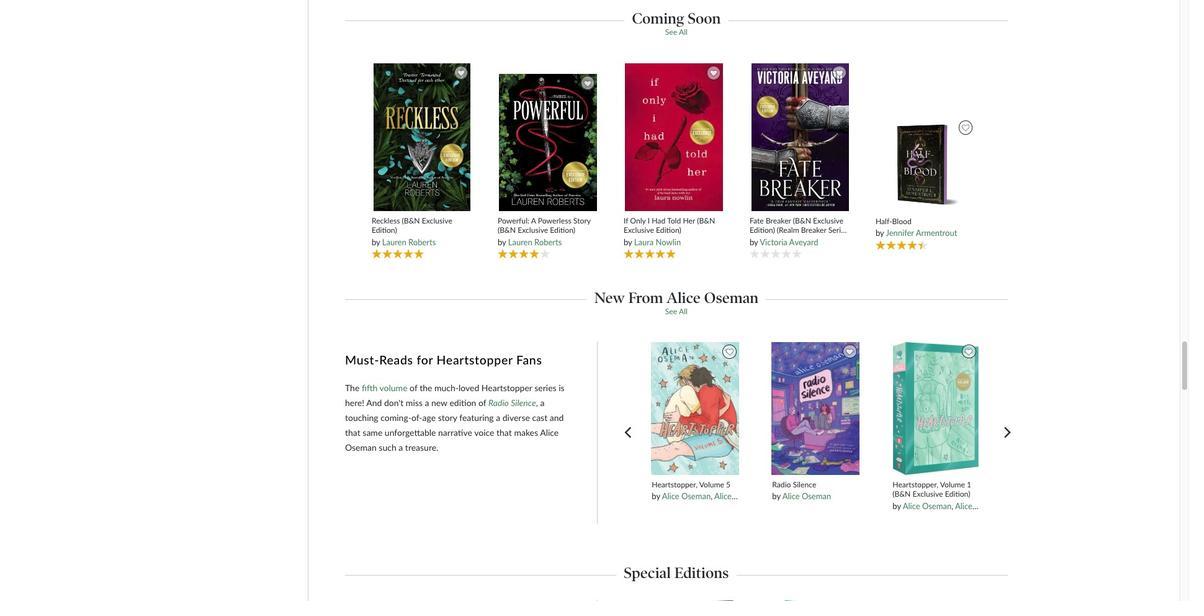 Task type: describe. For each thing, give the bounding box(es) containing it.
, a
[[536, 397, 545, 408]]

heartstopper, volume 1 (b&n exclusive edition) link
[[893, 480, 980, 499]]

radio silence image
[[771, 341, 860, 476]]

new
[[432, 397, 448, 408]]

0 horizontal spatial heartstopper, volume 1 (b&n exclusive edition) image
[[773, 600, 859, 601]]

had
[[652, 216, 666, 225]]

cast
[[532, 412, 548, 423]]

see inside new from alice oseman see all
[[666, 307, 678, 316]]

i
[[648, 216, 650, 225]]

reckless (b&n exclusive edition) link
[[372, 216, 473, 235]]

from
[[629, 288, 664, 306]]

(b&n inside heartstopper, volume 1 (b&n exclusive edition) by alice oseman , alice oseman (illustrator)
[[893, 490, 911, 499]]

the inheritance games (b&n exclusive edition), deluxe edition (inheritance games series #1) image
[[651, 600, 740, 601]]

2 vertical spatial a
[[399, 442, 403, 452]]

edition) inside powerful: a powerless story (b&n exclusive edition) by lauren roberts
[[550, 226, 576, 235]]

(b&n inside powerful: a powerless story (b&n exclusive edition) by lauren roberts
[[498, 226, 516, 235]]

reckless (b&n exclusive edition) by lauren roberts
[[372, 216, 453, 247]]

roberts inside reckless (b&n exclusive edition) by lauren roberts
[[409, 237, 436, 247]]

age
[[423, 412, 436, 423]]

victoria
[[760, 237, 788, 247]]

all inside new from alice oseman see all
[[679, 307, 688, 316]]

makes
[[514, 427, 538, 438]]

by inside heartstopper, volume 1 (b&n exclusive edition) by alice oseman , alice oseman (illustrator)
[[893, 501, 902, 511]]

nowlin
[[656, 237, 681, 247]]

powerful: a powerless story (b&n exclusive edition) by lauren roberts
[[498, 216, 591, 247]]

new from alice oseman see all
[[595, 288, 759, 316]]

laura
[[634, 237, 654, 247]]

by victoria aveyard
[[750, 237, 819, 247]]

must-reads for heartstopper fans
[[345, 353, 542, 367]]

powerful: a powerless story (b&n exclusive edition) link
[[498, 216, 599, 235]]

and don't
[[367, 397, 404, 408]]

exclusive inside powerful: a powerless story (b&n exclusive edition) by lauren roberts
[[518, 226, 548, 235]]

edition) inside fate breaker (b&n exclusive edition) (realm breaker series #3)
[[750, 226, 775, 235]]

unforgettable
[[385, 427, 436, 438]]

if only i had told her (b&n exclusive edition) by laura nowlin
[[624, 216, 716, 247]]

volume
[[380, 382, 408, 393]]

silence for radio silence by alice oseman
[[793, 480, 817, 489]]

heartstopper, volume 5 image
[[651, 342, 740, 476]]

lauren inside powerful: a powerless story (b&n exclusive edition) by lauren roberts
[[508, 237, 533, 247]]

and
[[550, 412, 564, 423]]

if only i had told her (b&n exclusive edition) image
[[625, 63, 724, 212]]

oseman inside new from alice oseman see all
[[705, 288, 759, 306]]

fate breaker (b&n exclusive edition) (realm breaker series #3)
[[750, 216, 849, 244]]

the
[[420, 382, 432, 393]]

powerful:
[[498, 216, 530, 225]]

exclusive inside heartstopper, volume 1 (b&n exclusive edition) by alice oseman , alice oseman (illustrator)
[[913, 490, 944, 499]]

alice oseman link for alice
[[662, 491, 711, 501]]

coming-
[[381, 412, 412, 423]]

see all link for see
[[666, 28, 688, 37]]

reads
[[380, 353, 413, 367]]

by inside powerful: a powerless story (b&n exclusive edition) by lauren roberts
[[498, 237, 506, 247]]

radio for radio silence
[[489, 397, 509, 408]]

story
[[438, 412, 457, 423]]

by inside radio silence by alice oseman
[[773, 491, 781, 501]]

heartstopper, for exclusive
[[893, 480, 939, 489]]

fifth volume link
[[362, 382, 408, 393]]

alice oseman (illustrator) link for (illustrator)
[[715, 491, 804, 501]]

by inside heartstopper, volume 5 by alice oseman , alice oseman (illustrator)
[[652, 491, 661, 501]]

lauren inside reckless (b&n exclusive edition) by lauren roberts
[[382, 237, 407, 247]]

(illustrator) inside heartstopper, volume 1 (b&n exclusive edition) by alice oseman , alice oseman (illustrator)
[[1006, 501, 1045, 511]]

by inside reckless (b&n exclusive edition) by lauren roberts
[[372, 237, 380, 247]]

radio silence
[[489, 397, 536, 408]]

fate
[[750, 216, 764, 225]]

of the much-loved heartstopper series is here! and don't miss a new edition of
[[345, 382, 565, 408]]

story
[[574, 216, 591, 225]]

diverse
[[503, 412, 530, 423]]

of-
[[412, 412, 423, 423]]

coming soon see all
[[632, 10, 721, 37]]

must-
[[345, 353, 380, 367]]

fate breaker (b&n exclusive edition) (realm breaker series #3) link
[[750, 216, 851, 244]]

heartstopper, for alice
[[652, 480, 698, 489]]

voice
[[475, 427, 495, 438]]

edition) inside reckless (b&n exclusive edition) by lauren roberts
[[372, 226, 397, 235]]

, a touching coming-of-age story featuring a diverse cast and that same unforgettable narrative voice that makes alice oseman such a treasure.
[[345, 397, 564, 452]]

the
[[345, 382, 360, 393]]

see all link for alice
[[666, 307, 688, 316]]

special editions
[[624, 564, 729, 582]]

treasure.
[[405, 442, 439, 452]]

a inside of the much-loved heartstopper series is here! and don't miss a new edition of
[[425, 397, 429, 408]]

0 horizontal spatial breaker
[[766, 216, 792, 225]]

radio silence by alice oseman
[[773, 480, 832, 501]]

featuring
[[460, 412, 494, 423]]

0 vertical spatial heartstopper, volume 1 (b&n exclusive edition) image
[[893, 341, 980, 476]]

half-blood by jennifer armentrout
[[876, 217, 958, 238]]

the fifth volume
[[345, 382, 408, 393]]

, inside heartstopper, volume 1 (b&n exclusive edition) by alice oseman , alice oseman (illustrator)
[[952, 501, 954, 511]]

victoria aveyard link
[[760, 237, 819, 247]]

radio for radio silence by alice oseman
[[773, 480, 791, 489]]

alice inside radio silence by alice oseman
[[783, 491, 800, 501]]

all inside coming soon see all
[[679, 28, 688, 37]]

(illustrator) inside heartstopper, volume 5 by alice oseman , alice oseman (illustrator)
[[766, 491, 804, 501]]

such
[[379, 442, 397, 452]]

roberts inside powerful: a powerless story (b&n exclusive edition) by lauren roberts
[[535, 237, 562, 247]]

aveyard
[[790, 237, 819, 247]]



Task type: vqa. For each thing, say whether or not it's contained in the screenshot.
For
yes



Task type: locate. For each thing, give the bounding box(es) containing it.
heartstopper inside of the much-loved heartstopper series is here! and don't miss a new edition of
[[482, 382, 533, 393]]

2 see from the top
[[666, 307, 678, 316]]

of up featuring
[[479, 397, 486, 408]]

narrative
[[438, 427, 473, 438]]

1 see from the top
[[666, 28, 678, 37]]

powerless
[[538, 216, 572, 225]]

volume inside heartstopper, volume 5 by alice oseman , alice oseman (illustrator)
[[700, 480, 725, 489]]

heartstopper up radio silence
[[482, 382, 533, 393]]

0 vertical spatial radio silence link
[[489, 397, 536, 408]]

0 horizontal spatial radio
[[489, 397, 509, 408]]

edition) down reckless
[[372, 226, 397, 235]]

1 lauren roberts link from the left
[[382, 237, 436, 247]]

oseman inside , a touching coming-of-age story featuring a diverse cast and that same unforgettable narrative voice that makes alice oseman such a treasure.
[[345, 442, 377, 452]]

volume left 1
[[941, 480, 966, 489]]

of left the
[[410, 382, 418, 393]]

1 horizontal spatial volume
[[941, 480, 966, 489]]

radio right '5'
[[773, 480, 791, 489]]

0 horizontal spatial radio silence link
[[489, 397, 536, 408]]

lauren down the powerful:
[[508, 237, 533, 247]]

edition) inside heartstopper, volume 1 (b&n exclusive edition) by alice oseman , alice oseman (illustrator)
[[946, 490, 971, 499]]

0 vertical spatial see
[[666, 28, 678, 37]]

of
[[410, 382, 418, 393], [479, 397, 486, 408]]

miss
[[406, 397, 423, 408]]

breaker
[[766, 216, 792, 225], [802, 226, 827, 235]]

jennifer
[[886, 228, 915, 238]]

0 vertical spatial all
[[679, 28, 688, 37]]

0 vertical spatial see all link
[[666, 28, 688, 37]]

that down touching
[[345, 427, 361, 438]]

breaker up (realm
[[766, 216, 792, 225]]

fate breaker (b&n exclusive edition) (realm breaker series #3) image
[[751, 63, 850, 212]]

(b&n inside fate breaker (b&n exclusive edition) (realm breaker series #3)
[[794, 216, 812, 225]]

edition)
[[372, 226, 397, 235], [550, 226, 576, 235], [656, 226, 682, 235], [750, 226, 775, 235], [946, 490, 971, 499]]

reckless
[[372, 216, 400, 225]]

that down diverse
[[497, 427, 512, 438]]

0 horizontal spatial lauren
[[382, 237, 407, 247]]

lauren roberts link down the reckless (b&n exclusive edition) link
[[382, 237, 436, 247]]

1 all from the top
[[679, 28, 688, 37]]

heartstopper, left '5'
[[652, 480, 698, 489]]

coming
[[632, 10, 685, 28]]

1 horizontal spatial heartstopper, volume 1 (b&n exclusive edition) image
[[893, 341, 980, 476]]

see inside coming soon see all
[[666, 28, 678, 37]]

0 horizontal spatial of
[[410, 382, 418, 393]]

heartstopper, left 1
[[893, 480, 939, 489]]

a right such
[[399, 442, 403, 452]]

alice oseman link
[[662, 491, 711, 501], [783, 491, 832, 501], [903, 501, 952, 511]]

0 horizontal spatial silence
[[511, 397, 536, 408]]

half-blood link
[[876, 217, 977, 226]]

1 horizontal spatial radio silence link
[[773, 480, 859, 490]]

0 vertical spatial of
[[410, 382, 418, 393]]

her
[[683, 216, 696, 225]]

lauren
[[382, 237, 407, 247], [508, 237, 533, 247]]

here!
[[345, 397, 365, 408]]

2 see all link from the top
[[666, 307, 688, 316]]

1 vertical spatial radio
[[773, 480, 791, 489]]

1 vertical spatial see
[[666, 307, 678, 316]]

1
[[968, 480, 972, 489]]

by
[[876, 228, 885, 238], [372, 237, 380, 247], [498, 237, 506, 247], [624, 237, 632, 247], [750, 237, 758, 247], [652, 491, 661, 501], [773, 491, 781, 501], [893, 501, 902, 511]]

exclusive inside fate breaker (b&n exclusive edition) (realm breaker series #3)
[[814, 216, 844, 225]]

1 horizontal spatial ,
[[952, 501, 954, 511]]

only
[[630, 216, 646, 225]]

half-
[[876, 217, 893, 226]]

1 horizontal spatial of
[[479, 397, 486, 408]]

0 horizontal spatial lauren roberts link
[[382, 237, 436, 247]]

silence
[[511, 397, 536, 408], [793, 480, 817, 489]]

0 horizontal spatial volume
[[700, 480, 725, 489]]

all
[[679, 28, 688, 37], [679, 307, 688, 316]]

alice
[[667, 288, 701, 306], [540, 427, 559, 438], [662, 491, 680, 501], [715, 491, 732, 501], [783, 491, 800, 501], [903, 501, 921, 511], [956, 501, 973, 511]]

lauren down reckless
[[382, 237, 407, 247]]

a left new
[[425, 397, 429, 408]]

1 horizontal spatial alice oseman link
[[783, 491, 832, 501]]

, down heartstopper, volume 1 (b&n exclusive edition) link
[[952, 501, 954, 511]]

heartstopper up loved
[[437, 353, 513, 367]]

exclusive inside reckless (b&n exclusive edition) by lauren roberts
[[422, 216, 453, 225]]

1 vertical spatial heartstopper, volume 1 (b&n exclusive edition) image
[[773, 600, 859, 601]]

edition
[[450, 397, 477, 408]]

2 horizontal spatial a
[[496, 412, 501, 423]]

is
[[559, 382, 565, 393]]

1 that from the left
[[345, 427, 361, 438]]

heartstopper, volume 1 (b&n exclusive edition) image
[[893, 341, 980, 476], [773, 600, 859, 601]]

2 volume from the left
[[941, 480, 966, 489]]

see all link
[[666, 28, 688, 37], [666, 307, 688, 316]]

fifth
[[362, 382, 378, 393]]

fans
[[517, 353, 542, 367]]

0 horizontal spatial alice oseman link
[[662, 491, 711, 501]]

edition) down powerless
[[550, 226, 576, 235]]

alice oseman (illustrator) link
[[715, 491, 804, 501], [956, 501, 1045, 511]]

breaker up aveyard in the right of the page
[[802, 226, 827, 235]]

1 see all link from the top
[[666, 28, 688, 37]]

edition) down fate
[[750, 226, 775, 235]]

editions
[[675, 564, 729, 582]]

series
[[829, 226, 849, 235]]

loved
[[459, 382, 480, 393]]

1 volume from the left
[[700, 480, 725, 489]]

soon
[[688, 10, 721, 28]]

heartstopper, inside heartstopper, volume 5 by alice oseman , alice oseman (illustrator)
[[652, 480, 698, 489]]

heartstopper, volume 5 link
[[652, 480, 739, 490]]

same
[[363, 427, 383, 438]]

alice inside new from alice oseman see all
[[667, 288, 701, 306]]

0 horizontal spatial heartstopper,
[[652, 480, 698, 489]]

that
[[345, 427, 361, 438], [497, 427, 512, 438]]

2 lauren from the left
[[508, 237, 533, 247]]

jennifer armentrout link
[[886, 228, 958, 238]]

roberts
[[409, 237, 436, 247], [535, 237, 562, 247]]

radio silence link
[[489, 397, 536, 408], [773, 480, 859, 490]]

laura nowlin link
[[634, 237, 681, 247]]

lauren roberts link
[[382, 237, 436, 247], [508, 237, 562, 247]]

radio inside radio silence by alice oseman
[[773, 480, 791, 489]]

1 roberts from the left
[[409, 237, 436, 247]]

lauren roberts link for exclusive
[[508, 237, 562, 247]]

1 horizontal spatial a
[[425, 397, 429, 408]]

2 roberts from the left
[[535, 237, 562, 247]]

#3)
[[750, 235, 761, 244]]

heartstopper, volume 5 by alice oseman , alice oseman (illustrator)
[[652, 480, 804, 501]]

1 vertical spatial radio silence link
[[773, 480, 859, 490]]

heartstopper, inside heartstopper, volume 1 (b&n exclusive edition) by alice oseman , alice oseman (illustrator)
[[893, 480, 939, 489]]

silence inside radio silence by alice oseman
[[793, 480, 817, 489]]

reckless (b&n exclusive edition) image
[[373, 63, 471, 212]]

alice oseman (illustrator) link down '5'
[[715, 491, 804, 501]]

special
[[624, 564, 671, 582]]

1 horizontal spatial radio
[[773, 480, 791, 489]]

alice oseman (illustrator) link down 1
[[956, 501, 1045, 511]]

radio up diverse
[[489, 397, 509, 408]]

1 horizontal spatial lauren roberts link
[[508, 237, 562, 247]]

if
[[624, 216, 629, 225]]

edition) inside if only i had told her (b&n exclusive edition) by laura nowlin
[[656, 226, 682, 235]]

0 vertical spatial radio
[[489, 397, 509, 408]]

1 vertical spatial silence
[[793, 480, 817, 489]]

0 horizontal spatial that
[[345, 427, 361, 438]]

by inside half-blood by jennifer armentrout
[[876, 228, 885, 238]]

1 vertical spatial see all link
[[666, 307, 688, 316]]

, down heartstopper, volume 5 link
[[711, 491, 713, 501]]

1 heartstopper, from the left
[[652, 480, 698, 489]]

1 vertical spatial all
[[679, 307, 688, 316]]

lauren roberts link for lauren
[[382, 237, 436, 247]]

alice oseman (illustrator) link for ,
[[956, 501, 1045, 511]]

(b&n inside if only i had told her (b&n exclusive edition) by laura nowlin
[[697, 216, 716, 225]]

1 horizontal spatial heartstopper,
[[893, 480, 939, 489]]

half blood image
[[877, 117, 976, 212]]

1 vertical spatial a
[[496, 412, 501, 423]]

silence for radio silence
[[511, 397, 536, 408]]

(b&n
[[402, 216, 420, 225], [697, 216, 716, 225], [794, 216, 812, 225], [498, 226, 516, 235], [893, 490, 911, 499]]

heartstopper
[[437, 353, 513, 367], [482, 382, 533, 393]]

, inside heartstopper, volume 5 by alice oseman , alice oseman (illustrator)
[[711, 491, 713, 501]]

0 horizontal spatial ,
[[711, 491, 713, 501]]

0 vertical spatial silence
[[511, 397, 536, 408]]

0 horizontal spatial (illustrator)
[[766, 491, 804, 501]]

series
[[535, 382, 557, 393]]

volume left '5'
[[700, 480, 725, 489]]

1 horizontal spatial lauren
[[508, 237, 533, 247]]

a
[[531, 216, 536, 225]]

1 lauren from the left
[[382, 237, 407, 247]]

(b&n inside reckless (b&n exclusive edition) by lauren roberts
[[402, 216, 420, 225]]

0 horizontal spatial alice oseman (illustrator) link
[[715, 491, 804, 501]]

(illustrator)
[[766, 491, 804, 501], [1006, 501, 1045, 511]]

2 lauren roberts link from the left
[[508, 237, 562, 247]]

1 horizontal spatial breaker
[[802, 226, 827, 235]]

1 horizontal spatial silence
[[793, 480, 817, 489]]

roberts down the powerful: a powerless story (b&n exclusive edition) link
[[535, 237, 562, 247]]

0 horizontal spatial a
[[399, 442, 403, 452]]

for
[[417, 353, 433, 367]]

2 heartstopper, from the left
[[893, 480, 939, 489]]

volume
[[700, 480, 725, 489], [941, 480, 966, 489]]

blood
[[893, 217, 912, 226]]

volume for oseman
[[700, 480, 725, 489]]

heartstopper, volume 1 (b&n exclusive edition) by alice oseman , alice oseman (illustrator)
[[893, 480, 1045, 511]]

if only i had told her (b&n exclusive edition) link
[[624, 216, 725, 235]]

edition) down told
[[656, 226, 682, 235]]

alice oseman link for oseman
[[783, 491, 832, 501]]

1 vertical spatial of
[[479, 397, 486, 408]]

volume for edition)
[[941, 480, 966, 489]]

(realm
[[777, 226, 800, 235]]

much-
[[435, 382, 459, 393]]

armentrout
[[916, 228, 958, 238]]

powerful: a powerless story (b&n exclusive edition) image
[[499, 73, 598, 212]]

new
[[595, 288, 625, 306]]

1 horizontal spatial roberts
[[535, 237, 562, 247]]

0 horizontal spatial roberts
[[409, 237, 436, 247]]

0 vertical spatial heartstopper
[[437, 353, 513, 367]]

0 vertical spatial a
[[425, 397, 429, 408]]

oseman inside radio silence by alice oseman
[[802, 491, 832, 501]]

touching
[[345, 412, 379, 423]]

a
[[425, 397, 429, 408], [496, 412, 501, 423], [399, 442, 403, 452]]

alice inside , a touching coming-of-age story featuring a diverse cast and that same unforgettable narrative voice that makes alice oseman such a treasure.
[[540, 427, 559, 438]]

1 vertical spatial heartstopper
[[482, 382, 533, 393]]

roberts down the reckless (b&n exclusive edition) link
[[409, 237, 436, 247]]

volume inside heartstopper, volume 1 (b&n exclusive edition) by alice oseman , alice oseman (illustrator)
[[941, 480, 966, 489]]

told
[[668, 216, 681, 225]]

exclusive inside if only i had told her (b&n exclusive edition) by laura nowlin
[[624, 226, 654, 235]]

2 horizontal spatial alice oseman link
[[903, 501, 952, 511]]

see
[[666, 28, 678, 37], [666, 307, 678, 316]]

edition) down 1
[[946, 490, 971, 499]]

1 horizontal spatial alice oseman (illustrator) link
[[956, 501, 1045, 511]]

by inside if only i had told her (b&n exclusive edition) by laura nowlin
[[624, 237, 632, 247]]

lauren roberts link down the powerful: a powerless story (b&n exclusive edition) link
[[508, 237, 562, 247]]

2 that from the left
[[497, 427, 512, 438]]

2 all from the top
[[679, 307, 688, 316]]

oseman
[[705, 288, 759, 306], [345, 442, 377, 452], [682, 491, 711, 501], [734, 491, 763, 501], [802, 491, 832, 501], [923, 501, 952, 511], [975, 501, 1004, 511]]

1 horizontal spatial (illustrator)
[[1006, 501, 1045, 511]]

alice oseman link for exclusive
[[903, 501, 952, 511]]

a left diverse
[[496, 412, 501, 423]]

5
[[727, 480, 731, 489]]

1 horizontal spatial that
[[497, 427, 512, 438]]



